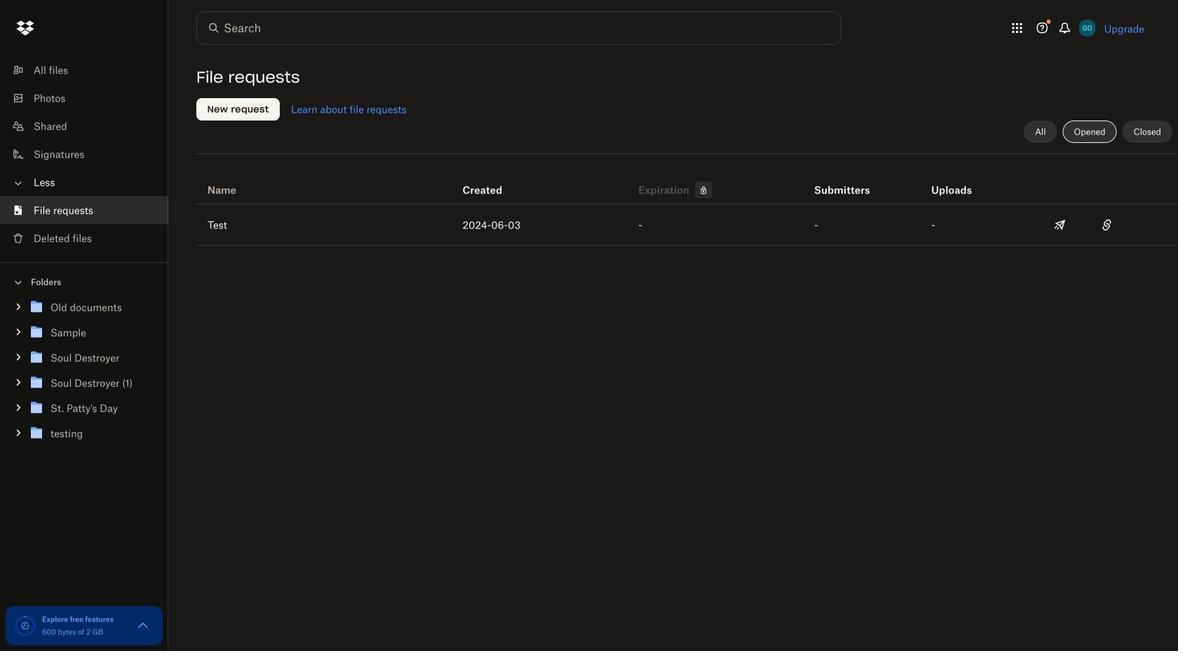 Task type: vqa. For each thing, say whether or not it's contained in the screenshot.
1st template content icon from the bottom
no



Task type: describe. For each thing, give the bounding box(es) containing it.
Search in folder "Dropbox" text field
[[224, 20, 812, 36]]

2 column header from the left
[[932, 165, 988, 199]]

quota usage progress bar
[[14, 615, 36, 638]]

1 row from the top
[[196, 159, 1179, 205]]

dropbox image
[[11, 14, 39, 42]]

send email image
[[1052, 217, 1069, 234]]

copy link image
[[1099, 217, 1116, 234]]



Task type: locate. For each thing, give the bounding box(es) containing it.
1 horizontal spatial column header
[[932, 165, 988, 199]]

pro trial element
[[690, 182, 712, 199]]

cell
[[1132, 205, 1179, 246]]

quota usage image
[[14, 615, 36, 638]]

2 row from the top
[[196, 205, 1179, 246]]

table
[[196, 159, 1179, 246]]

column header
[[815, 165, 871, 199], [932, 165, 988, 199]]

row
[[196, 159, 1179, 205], [196, 205, 1179, 246]]

list
[[0, 48, 168, 262]]

0 horizontal spatial column header
[[815, 165, 871, 199]]

group
[[0, 292, 168, 457]]

1 column header from the left
[[815, 165, 871, 199]]

list item
[[0, 196, 168, 225]]

less image
[[11, 176, 25, 190]]



